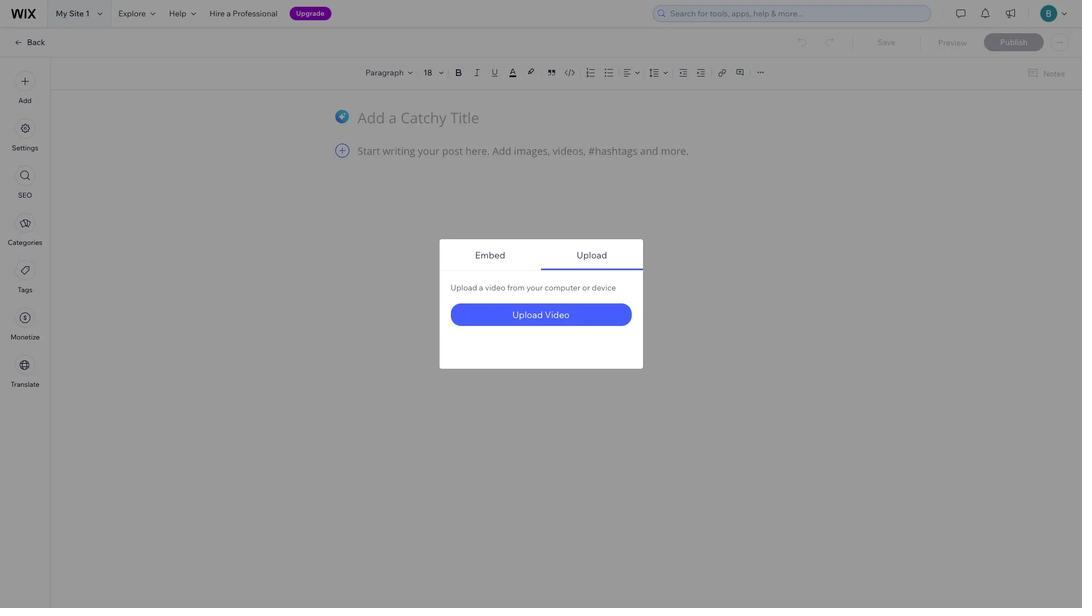 Task type: describe. For each thing, give the bounding box(es) containing it.
settings button
[[12, 118, 38, 152]]

translate
[[11, 381, 39, 389]]

tab list containing embed
[[439, 242, 643, 358]]

hire a professional
[[210, 8, 278, 19]]

upload button
[[541, 242, 643, 271]]

tags
[[18, 286, 32, 294]]

monetize
[[11, 333, 40, 342]]

notes button
[[1023, 66, 1069, 81]]

a for professional
[[227, 8, 231, 19]]

site
[[69, 8, 84, 19]]

device
[[592, 283, 616, 293]]

upload a video from your computer or device
[[451, 283, 616, 293]]

computer
[[545, 283, 581, 293]]

upload for upload a video from your computer or device
[[451, 283, 477, 293]]

your
[[527, 283, 543, 293]]

professional
[[233, 8, 278, 19]]

settings
[[12, 144, 38, 152]]

add
[[19, 96, 32, 105]]

help button
[[162, 0, 203, 27]]

or
[[583, 283, 590, 293]]

tags button
[[15, 260, 35, 294]]

notes
[[1044, 68, 1066, 79]]

upgrade
[[296, 9, 325, 17]]

my site 1
[[56, 8, 90, 19]]

a for video
[[479, 283, 483, 293]]

Add a Catchy Title text field
[[358, 108, 763, 128]]

upload video
[[513, 310, 570, 321]]

video
[[485, 283, 506, 293]]



Task type: locate. For each thing, give the bounding box(es) containing it.
categories button
[[8, 213, 42, 247]]

upload left video
[[451, 283, 477, 293]]

a inside "hire a professional" "link"
[[227, 8, 231, 19]]

help
[[169, 8, 186, 19]]

monetize button
[[11, 308, 40, 342]]

add button
[[15, 71, 35, 105]]

upload for upload
[[577, 250, 607, 261]]

paragraph button
[[363, 65, 415, 81]]

hire a professional link
[[203, 0, 284, 27]]

a inside tab list
[[479, 283, 483, 293]]

0 horizontal spatial a
[[227, 8, 231, 19]]

Font Size field
[[423, 67, 435, 78]]

hire
[[210, 8, 225, 19]]

a left video
[[479, 283, 483, 293]]

tab list
[[439, 242, 643, 358]]

upload
[[577, 250, 607, 261], [451, 283, 477, 293], [513, 310, 543, 321]]

video
[[545, 310, 570, 321]]

embed button
[[439, 242, 541, 271]]

0 vertical spatial upload
[[577, 250, 607, 261]]

seo button
[[15, 166, 35, 200]]

a right hire
[[227, 8, 231, 19]]

1 vertical spatial upload
[[451, 283, 477, 293]]

upload inside button
[[513, 310, 543, 321]]

explore
[[118, 8, 146, 19]]

seo
[[18, 191, 32, 200]]

categories
[[8, 238, 42, 247]]

menu containing add
[[0, 64, 50, 396]]

0 horizontal spatial upload
[[451, 283, 477, 293]]

0 vertical spatial a
[[227, 8, 231, 19]]

from
[[507, 283, 525, 293]]

upload video button
[[451, 304, 632, 326]]

translate button
[[11, 355, 39, 389]]

my
[[56, 8, 67, 19]]

1 horizontal spatial a
[[479, 283, 483, 293]]

paragraph
[[366, 68, 404, 78]]

upgrade button
[[290, 7, 331, 20]]

embed
[[475, 250, 505, 261]]

menu
[[0, 64, 50, 396]]

2 vertical spatial upload
[[513, 310, 543, 321]]

upload down upload a video from your computer or device
[[513, 310, 543, 321]]

1 horizontal spatial upload
[[513, 310, 543, 321]]

1 vertical spatial a
[[479, 283, 483, 293]]

a
[[227, 8, 231, 19], [479, 283, 483, 293]]

1
[[86, 8, 90, 19]]

upload up the 'or'
[[577, 250, 607, 261]]

upload inside button
[[577, 250, 607, 261]]

2 horizontal spatial upload
[[577, 250, 607, 261]]

back
[[27, 37, 45, 47]]

Search for tools, apps, help & more... field
[[667, 6, 927, 21]]

upload for upload video
[[513, 310, 543, 321]]

back button
[[14, 37, 45, 47]]



Task type: vqa. For each thing, say whether or not it's contained in the screenshot.
Upload to the middle
yes



